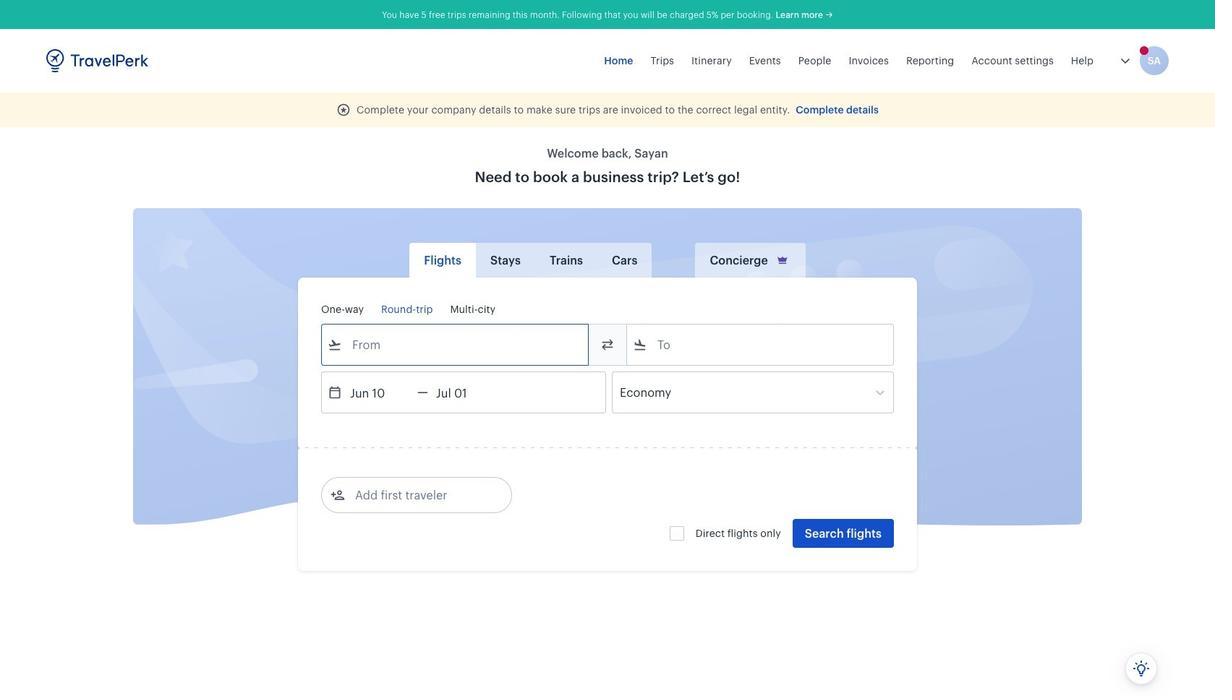 Task type: locate. For each thing, give the bounding box(es) containing it.
From search field
[[342, 334, 569, 357]]

Depart text field
[[342, 373, 417, 413]]



Task type: describe. For each thing, give the bounding box(es) containing it.
Return text field
[[428, 373, 503, 413]]

Add first traveler search field
[[345, 484, 496, 507]]

To search field
[[648, 334, 875, 357]]



